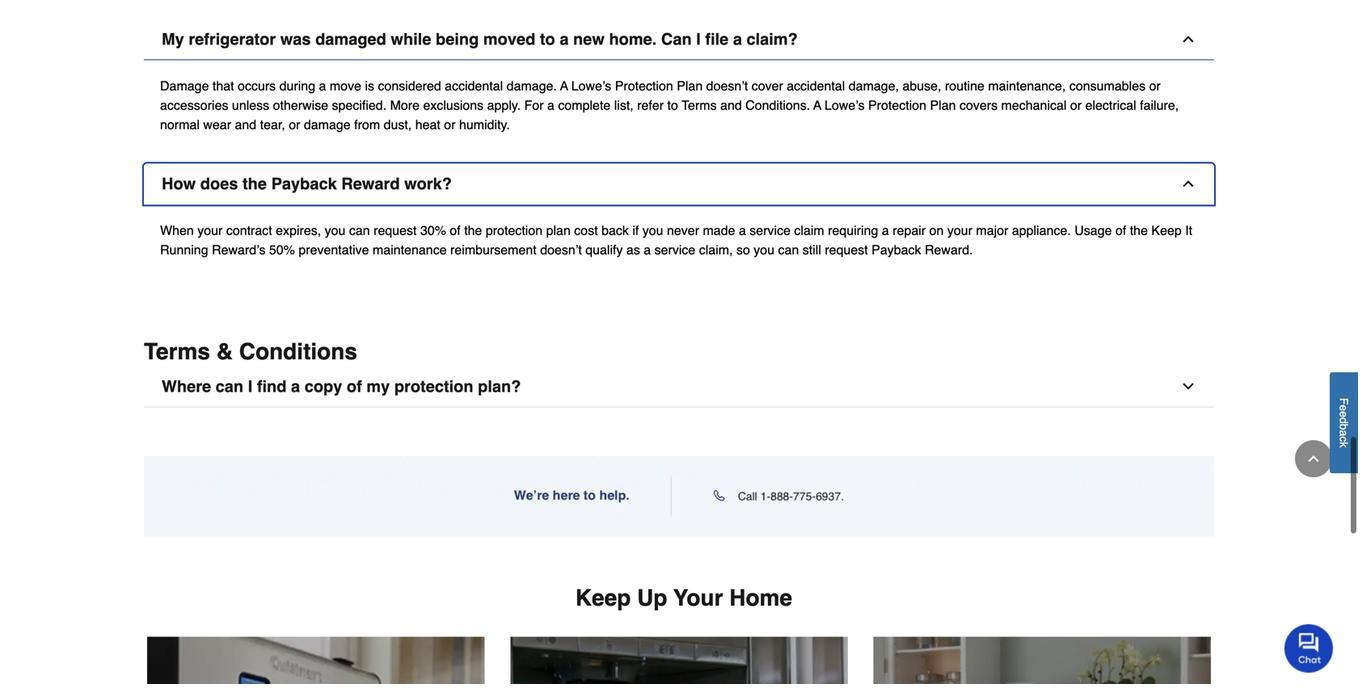 Task type: locate. For each thing, give the bounding box(es) containing it.
1 vertical spatial to
[[668, 98, 678, 113]]

the up reimbursement
[[464, 223, 482, 238]]

chevron up image for how does the payback reward work?
[[1181, 176, 1197, 192]]

the right 'usage'
[[1130, 223, 1148, 238]]

a right conditions.
[[814, 98, 822, 113]]

damage
[[160, 78, 209, 93]]

a right as
[[644, 243, 651, 258]]

you right so
[[754, 243, 775, 258]]

1 horizontal spatial protection
[[869, 98, 927, 113]]

doesn't
[[707, 78, 748, 93], [540, 243, 582, 258]]

new
[[573, 30, 605, 48]]

to inside button
[[540, 30, 555, 48]]

1 horizontal spatial a
[[814, 98, 822, 113]]

chevron down image
[[1181, 379, 1197, 395]]

a left repair
[[882, 223, 889, 238]]

can up "preventative"
[[349, 223, 370, 238]]

lowe's down damage,
[[825, 98, 865, 113]]

list,
[[614, 98, 634, 113]]

accessories
[[160, 98, 228, 113]]

preventative
[[299, 243, 369, 258]]

0 horizontal spatial to
[[540, 30, 555, 48]]

i inside button
[[696, 30, 701, 48]]

the right does at the left of page
[[243, 175, 267, 193]]

plan down abuse,
[[930, 98, 956, 113]]

your up reward.
[[948, 223, 973, 238]]

0 vertical spatial keep
[[1152, 223, 1182, 238]]

heat
[[415, 117, 441, 132]]

damage
[[304, 117, 351, 132]]

chevron up image for my refrigerator was damaged while being moved to a new home. can i file a claim?
[[1181, 31, 1197, 47]]

0 vertical spatial protection
[[615, 78, 673, 93]]

to
[[540, 30, 555, 48], [668, 98, 678, 113]]

0 vertical spatial can
[[349, 223, 370, 238]]

exclusions
[[423, 98, 484, 113]]

0 horizontal spatial the
[[243, 175, 267, 193]]

0 horizontal spatial i
[[248, 378, 253, 396]]

a
[[560, 78, 568, 93], [814, 98, 822, 113]]

0 horizontal spatial your
[[198, 223, 223, 238]]

when
[[160, 223, 194, 238]]

where
[[162, 378, 211, 396]]

2 chevron up image from the top
[[1181, 176, 1197, 192]]

0 vertical spatial to
[[540, 30, 555, 48]]

can left still
[[778, 243, 799, 258]]

1 vertical spatial protection
[[394, 378, 474, 396]]

1 horizontal spatial of
[[450, 223, 461, 238]]

request up maintenance
[[374, 223, 417, 238]]

2 e from the top
[[1338, 412, 1351, 418]]

my
[[162, 30, 184, 48]]

service down never
[[655, 243, 696, 258]]

0 vertical spatial a
[[560, 78, 568, 93]]

plan down my refrigerator was damaged while being moved to a new home. can i file a claim? button
[[677, 78, 703, 93]]

1 horizontal spatial your
[[948, 223, 973, 238]]

protection down damage,
[[869, 98, 927, 113]]

i left 'find'
[[248, 378, 253, 396]]

and down unless
[[235, 117, 256, 132]]

0 horizontal spatial doesn't
[[540, 243, 582, 258]]

chevron up image inside my refrigerator was damaged while being moved to a new home. can i file a claim? button
[[1181, 31, 1197, 47]]

1 horizontal spatial request
[[825, 243, 868, 258]]

chevron up image
[[1306, 451, 1322, 467]]

payback inside button
[[271, 175, 337, 193]]

0 vertical spatial i
[[696, 30, 701, 48]]

protection
[[615, 78, 673, 93], [869, 98, 927, 113]]

1 horizontal spatial keep
[[1152, 223, 1182, 238]]

never
[[667, 223, 700, 238]]

1 horizontal spatial terms
[[682, 98, 717, 113]]

a
[[560, 30, 569, 48], [733, 30, 742, 48], [319, 78, 326, 93], [547, 98, 555, 113], [739, 223, 746, 238], [882, 223, 889, 238], [644, 243, 651, 258], [291, 378, 300, 396], [1338, 431, 1351, 437]]

1 vertical spatial chevron up image
[[1181, 176, 1197, 192]]

1 your from the left
[[198, 223, 223, 238]]

i left file
[[696, 30, 701, 48]]

1 accidental from the left
[[445, 78, 503, 93]]

0 vertical spatial chevron up image
[[1181, 31, 1197, 47]]

i
[[696, 30, 701, 48], [248, 378, 253, 396]]

you up "preventative"
[[325, 223, 346, 238]]

0 vertical spatial and
[[721, 98, 742, 113]]

lowe's up complete at the left of page
[[572, 78, 612, 93]]

request
[[374, 223, 417, 238], [825, 243, 868, 258]]

a up k
[[1338, 431, 1351, 437]]

of right 'usage'
[[1116, 223, 1127, 238]]

2 horizontal spatial of
[[1116, 223, 1127, 238]]

or
[[1150, 78, 1161, 93], [1071, 98, 1082, 113], [289, 117, 300, 132], [444, 117, 456, 132]]

a right 'for'
[[547, 98, 555, 113]]

0 horizontal spatial a
[[560, 78, 568, 93]]

as
[[627, 243, 640, 258]]

service up so
[[750, 223, 791, 238]]

keep
[[1152, 223, 1182, 238], [576, 586, 631, 612]]

0 horizontal spatial keep
[[576, 586, 631, 612]]

2 horizontal spatial can
[[778, 243, 799, 258]]

1 horizontal spatial and
[[721, 98, 742, 113]]

1 vertical spatial a
[[814, 98, 822, 113]]

complete
[[558, 98, 611, 113]]

or up failure,
[[1150, 78, 1161, 93]]

1 horizontal spatial accidental
[[787, 78, 845, 93]]

protection inside when your contract expires, you can request 30% of the protection plan cost back if you never made a service claim requiring a repair on your major appliance. usage of the keep it running reward's 50% preventative maintenance reimbursement doesn't qualify as a service claim, so you can still request payback reward.
[[486, 223, 543, 238]]

request down requiring
[[825, 243, 868, 258]]

service
[[750, 223, 791, 238], [655, 243, 696, 258]]

1 horizontal spatial to
[[668, 98, 678, 113]]

can
[[349, 223, 370, 238], [778, 243, 799, 258], [216, 378, 244, 396]]

0 vertical spatial lowe's
[[572, 78, 612, 93]]

50%
[[269, 243, 295, 258]]

maintenance
[[373, 243, 447, 258]]

payback down repair
[[872, 243, 922, 258]]

appliance.
[[1012, 223, 1071, 238]]

you right if
[[643, 223, 664, 238]]

terms up where
[[144, 339, 210, 365]]

payback
[[271, 175, 337, 193], [872, 243, 922, 258]]

can inside button
[[216, 378, 244, 396]]

abuse,
[[903, 78, 942, 93]]

0 vertical spatial terms
[[682, 98, 717, 113]]

copy
[[305, 378, 342, 396]]

home.
[[609, 30, 657, 48]]

doesn't left the cover
[[707, 78, 748, 93]]

your up running
[[198, 223, 223, 238]]

1 vertical spatial request
[[825, 243, 868, 258]]

keep left up on the bottom of the page
[[576, 586, 631, 612]]

0 horizontal spatial accidental
[[445, 78, 503, 93]]

accidental up conditions.
[[787, 78, 845, 93]]

0 vertical spatial protection
[[486, 223, 543, 238]]

1 horizontal spatial doesn't
[[707, 78, 748, 93]]

e up "b"
[[1338, 412, 1351, 418]]

expires,
[[276, 223, 321, 238]]

c
[[1338, 437, 1351, 443]]

can down &
[[216, 378, 244, 396]]

1 vertical spatial lowe's
[[825, 98, 865, 113]]

0 horizontal spatial service
[[655, 243, 696, 258]]

damage that occurs during a move is considered accidental damage. a lowe's protection plan doesn't cover accidental damage, abuse, routine maintenance, consumables or accessories unless otherwise specified. more exclusions apply. for a complete list, refer to terms and conditions. a lowe's protection plan covers mechanical or electrical failure, normal wear and tear, or damage from dust, heat or humidity.
[[160, 78, 1179, 132]]

i inside button
[[248, 378, 253, 396]]

failure,
[[1140, 98, 1179, 113]]

protection up reimbursement
[[486, 223, 543, 238]]

1 e from the top
[[1338, 406, 1351, 412]]

accidental up exclusions
[[445, 78, 503, 93]]

1 horizontal spatial payback
[[872, 243, 922, 258]]

0 vertical spatial doesn't
[[707, 78, 748, 93]]

0 vertical spatial plan
[[677, 78, 703, 93]]

0 horizontal spatial lowe's
[[572, 78, 612, 93]]

e up d
[[1338, 406, 1351, 412]]

protection
[[486, 223, 543, 238], [394, 378, 474, 396]]

reward's
[[212, 243, 266, 258]]

you
[[325, 223, 346, 238], [643, 223, 664, 238], [754, 243, 775, 258]]

protection up refer
[[615, 78, 673, 93]]

to right refer
[[668, 98, 678, 113]]

doesn't down plan
[[540, 243, 582, 258]]

0 horizontal spatial terms
[[144, 339, 210, 365]]

1 vertical spatial can
[[778, 243, 799, 258]]

tear,
[[260, 117, 285, 132]]

0 vertical spatial service
[[750, 223, 791, 238]]

that
[[213, 78, 234, 93]]

of right 30%
[[450, 223, 461, 238]]

1 vertical spatial doesn't
[[540, 243, 582, 258]]

refer
[[637, 98, 664, 113]]

and
[[721, 98, 742, 113], [235, 117, 256, 132]]

the
[[243, 175, 267, 193], [464, 223, 482, 238], [1130, 223, 1148, 238]]

1 vertical spatial payback
[[872, 243, 922, 258]]

a right file
[[733, 30, 742, 48]]

protection right my on the left of page
[[394, 378, 474, 396]]

plan?
[[478, 378, 521, 396]]

1 vertical spatial keep
[[576, 586, 631, 612]]

otherwise
[[273, 98, 328, 113]]

claim
[[794, 223, 825, 238]]

2 vertical spatial can
[[216, 378, 244, 396]]

terms right refer
[[682, 98, 717, 113]]

0 vertical spatial payback
[[271, 175, 337, 193]]

terms
[[682, 98, 717, 113], [144, 339, 210, 365]]

1 vertical spatial terms
[[144, 339, 210, 365]]

0 vertical spatial request
[[374, 223, 417, 238]]

keep left it
[[1152, 223, 1182, 238]]

does
[[200, 175, 238, 193]]

1 vertical spatial and
[[235, 117, 256, 132]]

and left conditions.
[[721, 98, 742, 113]]

of left my on the left of page
[[347, 378, 362, 396]]

0 horizontal spatial of
[[347, 378, 362, 396]]

to right 'moved'
[[540, 30, 555, 48]]

a up complete at the left of page
[[560, 78, 568, 93]]

chevron up image inside how does the payback reward work? button
[[1181, 176, 1197, 192]]

repair
[[893, 223, 926, 238]]

1 chevron up image from the top
[[1181, 31, 1197, 47]]

0 horizontal spatial can
[[216, 378, 244, 396]]

home
[[730, 586, 793, 612]]

was
[[280, 30, 311, 48]]

1 horizontal spatial lowe's
[[825, 98, 865, 113]]

0 horizontal spatial protection
[[394, 378, 474, 396]]

1 vertical spatial plan
[[930, 98, 956, 113]]

payback up expires,
[[271, 175, 337, 193]]

covers
[[960, 98, 998, 113]]

accidental
[[445, 78, 503, 93], [787, 78, 845, 93]]

0 horizontal spatial payback
[[271, 175, 337, 193]]

a right 'find'
[[291, 378, 300, 396]]

a left new
[[560, 30, 569, 48]]

f
[[1338, 399, 1351, 406]]

1 vertical spatial i
[[248, 378, 253, 396]]

2 horizontal spatial the
[[1130, 223, 1148, 238]]

1 horizontal spatial i
[[696, 30, 701, 48]]

chevron up image
[[1181, 31, 1197, 47], [1181, 176, 1197, 192]]

how
[[162, 175, 196, 193]]

made
[[703, 223, 735, 238]]

a inside button
[[291, 378, 300, 396]]

damage.
[[507, 78, 557, 93]]

2 accidental from the left
[[787, 78, 845, 93]]

1 horizontal spatial protection
[[486, 223, 543, 238]]



Task type: describe. For each thing, give the bounding box(es) containing it.
1 vertical spatial protection
[[869, 98, 927, 113]]

or left 'electrical'
[[1071, 98, 1082, 113]]

considered
[[378, 78, 441, 93]]

humidity.
[[459, 117, 510, 132]]

damage,
[[849, 78, 899, 93]]

being
[[436, 30, 479, 48]]

move
[[330, 78, 361, 93]]

protection inside where can i find a copy of my protection plan? button
[[394, 378, 474, 396]]

back
[[602, 223, 629, 238]]

to inside damage that occurs during a move is considered accidental damage. a lowe's protection plan doesn't cover accidental damage, abuse, routine maintenance, consumables or accessories unless otherwise specified. more exclusions apply. for a complete list, refer to terms and conditions. a lowe's protection plan covers mechanical or electrical failure, normal wear and tear, or damage from dust, heat or humidity.
[[668, 98, 678, 113]]

1 horizontal spatial plan
[[930, 98, 956, 113]]

where can i find a copy of my protection plan? button
[[144, 367, 1215, 408]]

occurs
[[238, 78, 276, 93]]

unless
[[232, 98, 269, 113]]

claim,
[[699, 243, 733, 258]]

a up so
[[739, 223, 746, 238]]

terms & conditions
[[144, 339, 357, 365]]

0 horizontal spatial request
[[374, 223, 417, 238]]

b
[[1338, 424, 1351, 431]]

0 horizontal spatial plan
[[677, 78, 703, 93]]

is
[[365, 78, 374, 93]]

contract
[[226, 223, 272, 238]]

1 horizontal spatial service
[[750, 223, 791, 238]]

mechanical
[[1002, 98, 1067, 113]]

find
[[257, 378, 287, 396]]

reward.
[[925, 243, 973, 258]]

up
[[637, 586, 668, 612]]

apply.
[[487, 98, 521, 113]]

it
[[1186, 223, 1193, 238]]

1 horizontal spatial you
[[643, 223, 664, 238]]

file
[[705, 30, 729, 48]]

0 horizontal spatial and
[[235, 117, 256, 132]]

30%
[[420, 223, 446, 238]]

small appliance buying guide. image
[[147, 638, 485, 685]]

for
[[524, 98, 544, 113]]

can
[[661, 30, 692, 48]]

electrical
[[1086, 98, 1137, 113]]

doesn't inside damage that occurs during a move is considered accidental damage. a lowe's protection plan doesn't cover accidental damage, abuse, routine maintenance, consumables or accessories unless otherwise specified. more exclusions apply. for a complete list, refer to terms and conditions. a lowe's protection plan covers mechanical or electrical failure, normal wear and tear, or damage from dust, heat or humidity.
[[707, 78, 748, 93]]

major
[[976, 223, 1009, 238]]

when your contract expires, you can request 30% of the protection plan cost back if you never made a service claim requiring a repair on your major appliance. usage of the keep it running reward's 50% preventative maintenance reimbursement doesn't qualify as a service claim, so you can still request payback reward.
[[160, 223, 1193, 258]]

scroll to top element
[[1296, 441, 1333, 478]]

0 horizontal spatial protection
[[615, 78, 673, 93]]

1 vertical spatial service
[[655, 243, 696, 258]]

during
[[279, 78, 315, 93]]

dust,
[[384, 117, 412, 132]]

keep inside when your contract expires, you can request 30% of the protection plan cost back if you never made a service claim requiring a repair on your major appliance. usage of the keep it running reward's 50% preventative maintenance reimbursement doesn't qualify as a service claim, so you can still request payback reward.
[[1152, 223, 1182, 238]]

2 your from the left
[[948, 223, 973, 238]]

still
[[803, 243, 822, 258]]

f e e d b a c k
[[1338, 399, 1351, 448]]

running
[[160, 243, 208, 258]]

0 horizontal spatial you
[[325, 223, 346, 238]]

a left move
[[319, 78, 326, 93]]

from
[[354, 117, 380, 132]]

troubleshoot and maintain your washer and dryer. image
[[874, 638, 1211, 685]]

usage
[[1075, 223, 1112, 238]]

refrigerator
[[189, 30, 276, 48]]

or down exclusions
[[444, 117, 456, 132]]

payback inside when your contract expires, you can request 30% of the protection plan cost back if you never made a service claim requiring a repair on your major appliance. usage of the keep it running reward's 50% preventative maintenance reimbursement doesn't qualify as a service claim, so you can still request payback reward.
[[872, 243, 922, 258]]

a inside "button"
[[1338, 431, 1351, 437]]

plan
[[546, 223, 571, 238]]

d
[[1338, 418, 1351, 424]]

consumables
[[1070, 78, 1146, 93]]

how to replace a refrigerator water filter. image
[[511, 638, 848, 685]]

k
[[1338, 443, 1351, 448]]

doesn't inside when your contract expires, you can request 30% of the protection plan cost back if you never made a service claim requiring a repair on your major appliance. usage of the keep it running reward's 50% preventative maintenance reimbursement doesn't qualify as a service claim, so you can still request payback reward.
[[540, 243, 582, 258]]

how does the payback reward work?
[[162, 175, 452, 193]]

of inside button
[[347, 378, 362, 396]]

routine
[[945, 78, 985, 93]]

my
[[367, 378, 390, 396]]

wear
[[203, 117, 231, 132]]

how does the payback reward work? button
[[144, 164, 1215, 205]]

your
[[674, 586, 723, 612]]

cost
[[574, 223, 598, 238]]

keep up your home
[[576, 586, 793, 612]]

work?
[[404, 175, 452, 193]]

more
[[390, 98, 420, 113]]

chat invite button image
[[1285, 624, 1334, 674]]

we're here to help. call 1-888-775-6937. image
[[144, 456, 1215, 537]]

2 horizontal spatial you
[[754, 243, 775, 258]]

or down otherwise
[[289, 117, 300, 132]]

where can i find a copy of my protection plan?
[[162, 378, 521, 396]]

specified.
[[332, 98, 387, 113]]

my refrigerator was damaged while being moved to a new home. can i file a claim?
[[162, 30, 798, 48]]

&
[[217, 339, 233, 365]]

normal
[[160, 117, 200, 132]]

conditions
[[239, 339, 357, 365]]

terms inside damage that occurs during a move is considered accidental damage. a lowe's protection plan doesn't cover accidental damage, abuse, routine maintenance, consumables or accessories unless otherwise specified. more exclusions apply. for a complete list, refer to terms and conditions. a lowe's protection plan covers mechanical or electrical failure, normal wear and tear, or damage from dust, heat or humidity.
[[682, 98, 717, 113]]

cover
[[752, 78, 783, 93]]

reimbursement
[[450, 243, 537, 258]]

the inside button
[[243, 175, 267, 193]]

qualify
[[586, 243, 623, 258]]

if
[[633, 223, 639, 238]]

while
[[391, 30, 431, 48]]

1 horizontal spatial can
[[349, 223, 370, 238]]

so
[[737, 243, 750, 258]]

1 horizontal spatial the
[[464, 223, 482, 238]]

my refrigerator was damaged while being moved to a new home. can i file a claim? button
[[144, 19, 1215, 60]]

maintenance,
[[988, 78, 1066, 93]]

on
[[930, 223, 944, 238]]

conditions.
[[746, 98, 810, 113]]

moved
[[483, 30, 536, 48]]



Task type: vqa. For each thing, say whether or not it's contained in the screenshot.
the on
yes



